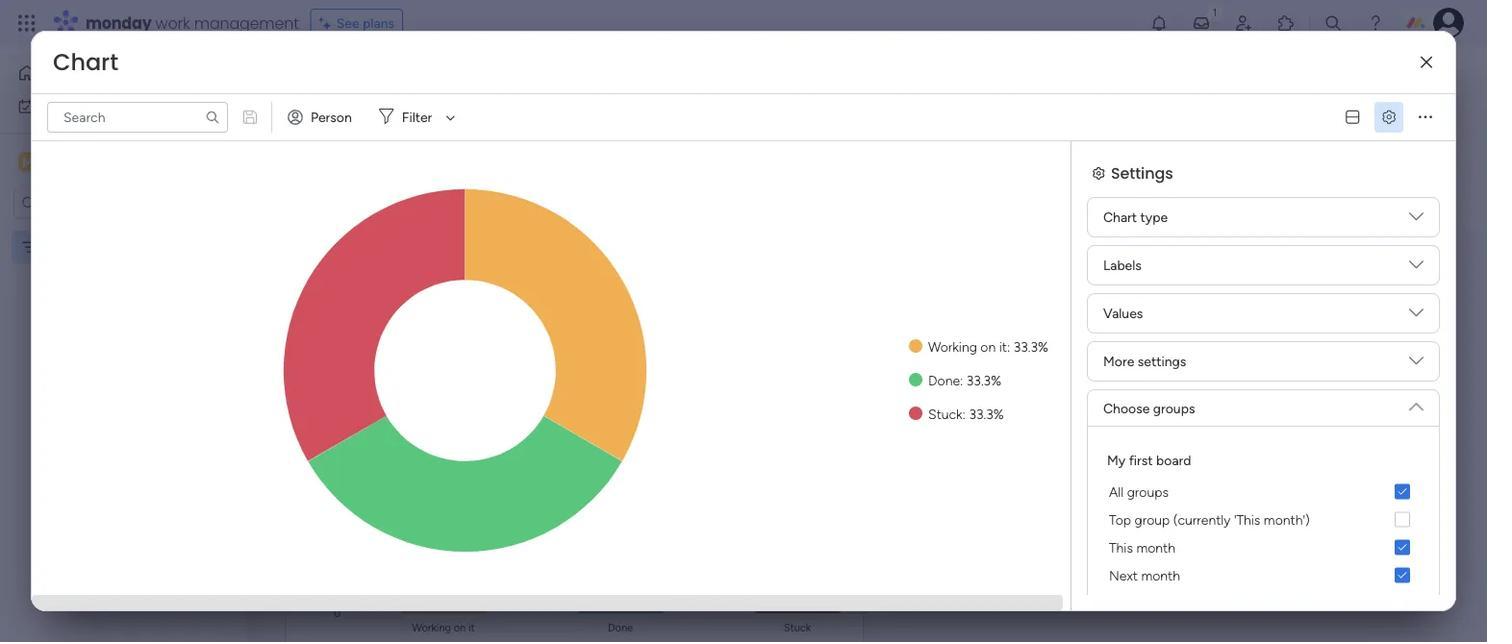 Task type: locate. For each thing, give the bounding box(es) containing it.
groups up group
[[1127, 484, 1169, 500]]

new down next
[[1109, 596, 1137, 612]]

first down search in workspace "field" at the left top
[[67, 239, 91, 255]]

dapulse dropdown down arrow image for groups
[[1410, 393, 1424, 414]]

month')
[[1264, 512, 1310, 528]]

my work button
[[12, 91, 207, 122]]

month down group
[[1137, 540, 1176, 556]]

new for new project
[[299, 120, 327, 136]]

first up person
[[336, 63, 377, 95]]

add
[[458, 120, 483, 136]]

0 horizontal spatial my first board
[[45, 239, 129, 255]]

2 vertical spatial 33.3%
[[969, 406, 1004, 422]]

board inside heading
[[1157, 452, 1192, 469]]

'this
[[1234, 512, 1261, 528]]

33.3% down on
[[967, 372, 1002, 389]]

0 vertical spatial work
[[155, 12, 190, 34]]

working on it : 33.3%
[[928, 339, 1049, 355]]

groups for choose groups
[[1153, 400, 1195, 417]]

month
[[1137, 540, 1176, 556], [1142, 568, 1181, 584]]

1 vertical spatial my first board
[[45, 239, 129, 255]]

my up "all"
[[1107, 452, 1126, 469]]

person
[[311, 109, 352, 126]]

arrow down image
[[439, 106, 462, 129]]

: right on
[[1007, 339, 1011, 355]]

my up person popup button
[[297, 63, 330, 95]]

1 vertical spatial groups
[[1127, 484, 1169, 500]]

1 horizontal spatial work
[[155, 12, 190, 34]]

Search in workspace field
[[40, 192, 161, 215]]

first inside my first board list box
[[67, 239, 91, 255]]

2 vertical spatial board
[[1157, 452, 1192, 469]]

my first board inside field
[[297, 63, 451, 95]]

v2 split view image
[[1346, 110, 1360, 124]]

board up all groups
[[1157, 452, 1192, 469]]

done
[[928, 372, 960, 389]]

groups
[[1153, 400, 1195, 417], [1127, 484, 1169, 500]]

2 vertical spatial :
[[963, 406, 966, 422]]

1 vertical spatial work
[[64, 98, 93, 114]]

chart main content
[[255, 233, 1488, 643]]

filter
[[402, 109, 432, 126]]

notifications image
[[1150, 13, 1169, 33]]

: for done : 33.3%
[[960, 372, 963, 389]]

0 vertical spatial new
[[299, 120, 327, 136]]

33.3% right it
[[1014, 339, 1049, 355]]

1 horizontal spatial chart
[[317, 260, 366, 285]]

groups for all groups
[[1127, 484, 1169, 500]]

more dots image
[[1419, 110, 1433, 124]]

groups right choose
[[1153, 400, 1195, 417]]

1 horizontal spatial board
[[382, 63, 451, 95]]

my first board element up 'this
[[1104, 478, 1424, 506]]

month inside option
[[1142, 568, 1181, 584]]

done : 33.3%
[[928, 372, 1002, 389]]

1 horizontal spatial my first board
[[297, 63, 451, 95]]

33.3%
[[1014, 339, 1049, 355], [967, 372, 1002, 389], [969, 406, 1004, 422]]

first for my first board field
[[336, 63, 377, 95]]

new project
[[299, 120, 374, 136]]

chart
[[53, 46, 118, 78], [1104, 209, 1137, 226], [317, 260, 366, 285]]

work inside button
[[64, 98, 93, 114]]

2 horizontal spatial board
[[1157, 452, 1192, 469]]

work for my
[[64, 98, 93, 114]]

invite members image
[[1234, 13, 1254, 33]]

select product image
[[17, 13, 37, 33]]

my first board heading
[[1107, 450, 1192, 471]]

new
[[299, 120, 327, 136], [1109, 596, 1137, 612]]

group
[[1141, 596, 1178, 612]]

1 my first board element from the top
[[1104, 478, 1424, 506]]

my down home
[[42, 98, 61, 114]]

2 horizontal spatial first
[[1129, 452, 1153, 469]]

0 horizontal spatial board
[[94, 239, 129, 255]]

dapulse dropdown down arrow image for type
[[1410, 210, 1424, 231]]

my down search in workspace "field" at the left top
[[45, 239, 64, 255]]

board
[[382, 63, 451, 95], [94, 239, 129, 255], [1157, 452, 1192, 469]]

inbox image
[[1192, 13, 1211, 33]]

1 vertical spatial chart
[[1104, 209, 1137, 226]]

settings
[[1111, 162, 1174, 184]]

workspace
[[82, 153, 158, 171]]

2 dapulse dropdown down arrow image from the top
[[1410, 306, 1424, 328]]

1 vertical spatial 33.3%
[[967, 372, 1002, 389]]

month for this month
[[1137, 540, 1176, 556]]

board inside list box
[[94, 239, 129, 255]]

1 vertical spatial board
[[94, 239, 129, 255]]

filter by anything image
[[794, 117, 818, 140]]

1 vertical spatial first
[[67, 239, 91, 255]]

0 horizontal spatial work
[[64, 98, 93, 114]]

1 vertical spatial month
[[1142, 568, 1181, 584]]

work right monday
[[155, 12, 190, 34]]

my first board
[[297, 63, 451, 95], [45, 239, 129, 255], [1107, 452, 1192, 469]]

my first board up all groups
[[1107, 452, 1192, 469]]

1 vertical spatial new
[[1109, 596, 1137, 612]]

0 vertical spatial board
[[382, 63, 451, 95]]

: down done : 33.3%
[[963, 406, 966, 422]]

my first board list box
[[0, 227, 245, 523]]

0 horizontal spatial first
[[67, 239, 91, 255]]

stuck : 33.3%
[[928, 406, 1004, 422]]

new left project at the top of page
[[299, 120, 327, 136]]

values
[[1104, 305, 1143, 322]]

2 vertical spatial first
[[1129, 452, 1153, 469]]

work
[[155, 12, 190, 34], [64, 98, 93, 114]]

work down home
[[64, 98, 93, 114]]

all groups
[[1109, 484, 1169, 500]]

0 vertical spatial my first board
[[297, 63, 451, 95]]

0 horizontal spatial chart
[[53, 46, 118, 78]]

2 horizontal spatial my first board
[[1107, 452, 1192, 469]]

2 my first board element from the top
[[1104, 506, 1424, 534]]

0 vertical spatial first
[[336, 63, 377, 95]]

my first board up project at the top of page
[[297, 63, 451, 95]]

None search field
[[47, 102, 228, 133]]

1 horizontal spatial first
[[336, 63, 377, 95]]

v2 settings line image
[[1383, 110, 1396, 124]]

0 horizontal spatial new
[[299, 120, 327, 136]]

labels
[[1104, 257, 1142, 274]]

33.3% for done : 33.3%
[[967, 372, 1002, 389]]

widget
[[486, 120, 528, 136]]

next month
[[1109, 568, 1181, 584]]

new for new group
[[1109, 596, 1137, 612]]

my first board group
[[1104, 450, 1424, 618], [1104, 534, 1424, 618]]

more settings
[[1104, 354, 1187, 370]]

My first board field
[[293, 63, 455, 95]]

top group (currently 'this month')
[[1109, 512, 1310, 528]]

first
[[336, 63, 377, 95], [67, 239, 91, 255], [1129, 452, 1153, 469]]

4 dapulse dropdown down arrow image from the top
[[1410, 393, 1424, 414]]

1 my first board group from the top
[[1104, 450, 1424, 618]]

:
[[1007, 339, 1011, 355], [960, 372, 963, 389], [963, 406, 966, 422]]

my first board down search in workspace "field" at the left top
[[45, 239, 129, 255]]

top
[[1109, 512, 1132, 528]]

option
[[0, 230, 245, 234]]

working
[[928, 339, 977, 355]]

first up all groups
[[1129, 452, 1153, 469]]

group
[[1135, 512, 1170, 528]]

board up 'filter' popup button
[[382, 63, 451, 95]]

type
[[1141, 209, 1168, 226]]

month up group
[[1142, 568, 1181, 584]]

board down search in workspace "field" at the left top
[[94, 239, 129, 255]]

workspace selection element
[[18, 151, 161, 176]]

project
[[331, 120, 374, 136]]

2 vertical spatial chart
[[317, 260, 366, 285]]

work for monday
[[155, 12, 190, 34]]

first inside my first board field
[[336, 63, 377, 95]]

month inside option
[[1137, 540, 1176, 556]]

: up stuck : 33.3%
[[960, 372, 963, 389]]

month for next month
[[1142, 568, 1181, 584]]

new group
[[1109, 596, 1178, 612]]

next
[[1109, 568, 1138, 584]]

1 vertical spatial :
[[960, 372, 963, 389]]

0 vertical spatial 33.3%
[[1014, 339, 1049, 355]]

more
[[1104, 354, 1135, 370]]

1 dapulse dropdown down arrow image from the top
[[1410, 210, 1424, 231]]

33.3% down done : 33.3%
[[969, 406, 1004, 422]]

dapulse dropdown down arrow image
[[1410, 210, 1424, 231], [1410, 306, 1424, 328], [1410, 354, 1424, 376], [1410, 393, 1424, 414]]

first inside my first board heading
[[1129, 452, 1153, 469]]

choose groups
[[1104, 400, 1195, 417]]

2 my first board group from the top
[[1104, 534, 1424, 618]]

main workspace
[[44, 153, 158, 171]]

my
[[297, 63, 330, 95], [42, 98, 61, 114], [45, 239, 64, 255], [1107, 452, 1126, 469]]

3 dapulse dropdown down arrow image from the top
[[1410, 354, 1424, 376]]

my first board element up next month option
[[1104, 506, 1424, 534]]

my first board element
[[1104, 478, 1424, 506], [1104, 506, 1424, 534]]

0 vertical spatial month
[[1137, 540, 1176, 556]]

new inside new project button
[[299, 120, 327, 136]]

0 vertical spatial groups
[[1153, 400, 1195, 417]]

1 image
[[1207, 1, 1224, 23]]

1 horizontal spatial new
[[1109, 596, 1137, 612]]



Task type: describe. For each thing, give the bounding box(es) containing it.
Search field
[[569, 115, 627, 142]]

this
[[1109, 540, 1133, 556]]

all
[[1109, 484, 1124, 500]]

apps image
[[1277, 13, 1296, 33]]

Filter dashboard by text search field
[[47, 102, 228, 133]]

(currently
[[1174, 512, 1231, 528]]

filter button
[[371, 102, 462, 133]]

chart inside 'main content'
[[317, 260, 366, 285]]

first for my first board group containing my first board
[[1129, 452, 1153, 469]]

2 vertical spatial my first board
[[1107, 452, 1192, 469]]

it
[[999, 339, 1007, 355]]

settings
[[1138, 354, 1187, 370]]

dapulse x slim image
[[1421, 56, 1433, 70]]

my inside field
[[297, 63, 330, 95]]

: for stuck : 33.3%
[[963, 406, 966, 422]]

see plans
[[336, 15, 395, 31]]

this month
[[1109, 540, 1176, 556]]

my first board element containing all groups
[[1104, 478, 1424, 506]]

my inside button
[[42, 98, 61, 114]]

my work
[[42, 98, 93, 114]]

monday work management
[[86, 12, 299, 34]]

see
[[336, 15, 359, 31]]

my first board inside list box
[[45, 239, 129, 255]]

choose
[[1104, 400, 1150, 417]]

see plans button
[[310, 9, 403, 38]]

search image
[[205, 110, 220, 125]]

this month option
[[1104, 534, 1424, 562]]

my first board group containing my first board
[[1104, 450, 1424, 618]]

0 vertical spatial :
[[1007, 339, 1011, 355]]

angle down image
[[391, 121, 400, 135]]

0 vertical spatial chart
[[53, 46, 118, 78]]

my first board element containing top group (currently 'this month')
[[1104, 506, 1424, 534]]

dapulse dropdown down arrow image
[[1410, 258, 1424, 280]]

add widget button
[[422, 113, 537, 143]]

search everything image
[[1324, 13, 1343, 33]]

stuck
[[928, 406, 963, 422]]

monday
[[86, 12, 152, 34]]

plans
[[363, 15, 395, 31]]

chart type
[[1104, 209, 1168, 226]]

Chart field
[[48, 46, 123, 78]]

main
[[44, 153, 78, 171]]

on
[[981, 339, 996, 355]]

add widget
[[458, 120, 528, 136]]

2 horizontal spatial chart
[[1104, 209, 1137, 226]]

my inside list box
[[45, 239, 64, 255]]

m
[[22, 154, 34, 170]]

help image
[[1366, 13, 1386, 33]]

home
[[44, 65, 81, 81]]

dapulse dropdown down arrow image for settings
[[1410, 354, 1424, 376]]

board inside field
[[382, 63, 451, 95]]

person button
[[280, 102, 364, 133]]

management
[[194, 12, 299, 34]]

next month option
[[1104, 562, 1424, 590]]

john smith image
[[1434, 8, 1464, 38]]

my first board group containing this month
[[1104, 534, 1424, 618]]

33.3% for stuck : 33.3%
[[969, 406, 1004, 422]]

my inside heading
[[1107, 452, 1126, 469]]

new project button
[[292, 113, 382, 144]]

home button
[[12, 58, 207, 89]]

workspace image
[[18, 152, 38, 173]]



Task type: vqa. For each thing, say whether or not it's contained in the screenshot.
the month for This month
yes



